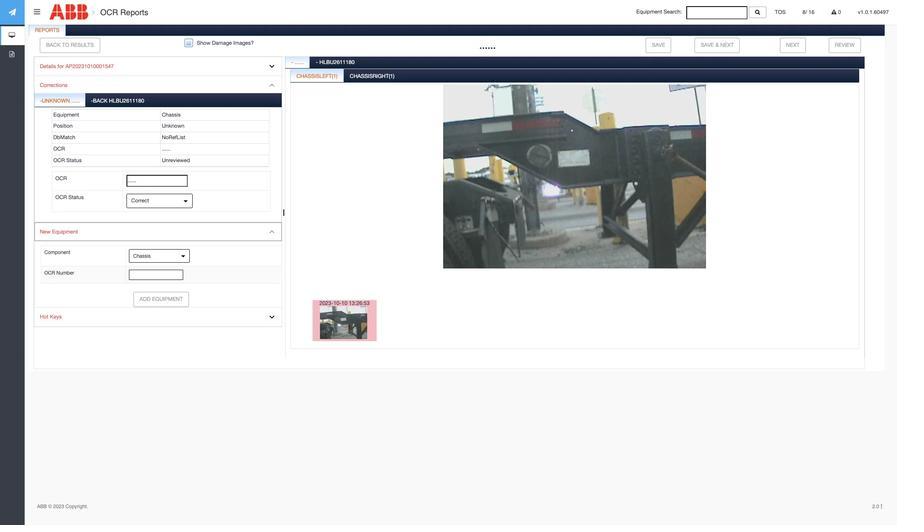 Task type: vqa. For each thing, say whether or not it's contained in the screenshot.
the rightmost CAAU6003270
no



Task type: locate. For each thing, give the bounding box(es) containing it.
damage
[[212, 40, 232, 46]]

chassisright(1)
[[350, 73, 395, 79]]

unreviewed
[[162, 157, 190, 163]]

None text field
[[129, 270, 183, 280]]

save down the equipment search:
[[652, 42, 665, 48]]

10
[[342, 300, 348, 306]]

chassis down new equipment link
[[133, 253, 151, 259]]

unknown down corrections on the top
[[42, 98, 70, 104]]

1 horizontal spatial save
[[701, 42, 714, 48]]

- right -unknown ......
[[91, 98, 93, 104]]

back to results
[[46, 42, 94, 48]]

menu item
[[34, 76, 282, 223], [34, 223, 282, 308]]

1 vertical spatial reports
[[35, 27, 59, 33]]

row group containing equipment
[[52, 110, 269, 167]]

- down corrections on the top
[[40, 98, 42, 104]]

unknown up noreflist
[[162, 123, 185, 129]]

0 button
[[823, 0, 850, 25]]

0 vertical spatial reports
[[120, 8, 148, 17]]

1 horizontal spatial back
[[93, 98, 108, 104]]

ocr status
[[53, 157, 82, 163], [55, 194, 84, 200]]

chassisleft(1) link
[[291, 68, 343, 85]]

None field
[[687, 6, 748, 19], [127, 175, 188, 187], [687, 6, 748, 19], [127, 175, 188, 187]]

0 horizontal spatial next
[[721, 42, 734, 48]]

8/
[[803, 9, 807, 15]]

1 horizontal spatial chassis
[[162, 112, 181, 118]]

equipment up hot keys 'link' at the left of page
[[152, 296, 183, 303]]

review
[[835, 42, 855, 48]]

8/ 16
[[803, 9, 815, 15]]

corrections
[[40, 82, 68, 88]]

details for ap20231010001547 link
[[34, 57, 282, 76]]

copyright.
[[66, 504, 88, 510]]

save left & at right top
[[701, 42, 714, 48]]

0 horizontal spatial back
[[46, 42, 61, 48]]

save for save
[[652, 42, 665, 48]]

0 vertical spatial ocr status
[[53, 157, 82, 163]]

0 vertical spatial status
[[66, 157, 82, 163]]

chassis
[[162, 112, 181, 118], [133, 253, 151, 259]]

next right & at right top
[[721, 42, 734, 48]]

hlbu2611180 up chassisleft(1)
[[320, 59, 355, 65]]

1 menu item from the top
[[34, 76, 282, 223]]

navigation
[[0, 0, 25, 64]]

2 menu item from the top
[[34, 223, 282, 308]]

- inside - hlbu2611180 link
[[316, 59, 318, 65]]

tab list
[[285, 55, 865, 375], [290, 68, 860, 373], [34, 93, 282, 222]]

0
[[837, 9, 842, 15]]

1 vertical spatial ocr status
[[55, 194, 84, 200]]

status
[[66, 157, 82, 163], [68, 194, 84, 200]]

menu
[[34, 57, 282, 327]]

2 next from the left
[[786, 42, 800, 48]]

save
[[652, 42, 665, 48], [701, 42, 714, 48]]

&
[[716, 42, 719, 48]]

-unknown ...... link
[[35, 93, 85, 107]]

ocr status inside row group
[[53, 157, 82, 163]]

0 horizontal spatial chassis
[[133, 253, 151, 259]]

menu inside "......" tab list
[[34, 57, 282, 327]]

status up new equipment
[[68, 194, 84, 200]]

next button
[[780, 38, 806, 53]]

number
[[56, 270, 74, 276]]

ocr status up new equipment
[[55, 194, 84, 200]]

v1.0.1.60497
[[858, 9, 889, 15]]

- up chassisleft(1)
[[316, 59, 318, 65]]

- inside -back hlbu2611180 link
[[91, 98, 93, 104]]

new
[[40, 229, 51, 235]]

1 vertical spatial chassis
[[133, 253, 151, 259]]

1 save from the left
[[652, 42, 665, 48]]

status down dbmatch
[[66, 157, 82, 163]]

10-
[[334, 300, 342, 306]]

-back hlbu2611180 link
[[86, 93, 149, 107]]

1 vertical spatial unknown
[[162, 123, 185, 129]]

none text field inside menu
[[129, 270, 183, 280]]

- inside - ...... link
[[291, 59, 293, 65]]

next
[[721, 42, 734, 48], [786, 42, 800, 48]]

next inside button
[[786, 42, 800, 48]]

chassis up noreflist
[[162, 112, 181, 118]]

0 vertical spatial back
[[46, 42, 61, 48]]

menu containing details for ap20231010001547
[[34, 57, 282, 327]]

- for -unknown ......
[[40, 98, 42, 104]]

abb © 2023 copyright.
[[37, 504, 88, 510]]

0 horizontal spatial reports
[[35, 27, 59, 33]]

component
[[44, 250, 70, 256]]

reports inside "......" tab list
[[35, 27, 59, 33]]

equipment up position
[[53, 112, 79, 118]]

v1.0.1.60497 button
[[850, 0, 897, 25]]

0 horizontal spatial hlbu2611180
[[109, 98, 144, 104]]

1 next from the left
[[721, 42, 734, 48]]

unknown
[[42, 98, 70, 104], [162, 123, 185, 129]]

- ...... link
[[286, 55, 309, 71]]

back
[[46, 42, 61, 48], [93, 98, 108, 104]]

save & next button
[[695, 38, 740, 53]]

- inside the -unknown ...... link
[[40, 98, 42, 104]]

equipment inside button
[[152, 296, 183, 303]]

new equipment
[[40, 229, 78, 235]]

back left to at the left of page
[[46, 42, 61, 48]]

0 horizontal spatial unknown
[[42, 98, 70, 104]]

0 vertical spatial hlbu2611180
[[320, 59, 355, 65]]

ocr
[[100, 8, 118, 17], [53, 146, 65, 152], [53, 157, 65, 163], [55, 175, 67, 181], [55, 194, 67, 200], [44, 270, 55, 276]]

review button
[[829, 38, 861, 53]]

add equipment
[[140, 296, 183, 303]]

hlbu2611180 down "corrections" link
[[109, 98, 144, 104]]

chassisright(1) link
[[344, 68, 400, 85]]

chassis inside row group
[[162, 112, 181, 118]]

back inside button
[[46, 42, 61, 48]]

equipment inside "tab list"
[[53, 112, 79, 118]]

-
[[291, 59, 293, 65], [316, 59, 318, 65], [40, 98, 42, 104], [91, 98, 93, 104]]

- up chassisleft(1) link
[[291, 59, 293, 65]]

row group
[[52, 110, 269, 167]]

add equipment button
[[133, 292, 189, 307]]

details for ap20231010001547
[[40, 63, 114, 69]]

0 horizontal spatial save
[[652, 42, 665, 48]]

equipment
[[637, 9, 662, 15], [53, 112, 79, 118], [52, 229, 78, 235], [152, 296, 183, 303]]

for
[[58, 63, 64, 69]]

......
[[480, 39, 496, 51], [295, 59, 304, 65], [71, 98, 80, 104], [162, 146, 171, 152]]

images?
[[233, 40, 254, 46]]

equipment left search:
[[637, 9, 662, 15]]

1 horizontal spatial reports
[[120, 8, 148, 17]]

reports link
[[29, 23, 65, 39]]

back to results button
[[40, 38, 100, 53]]

1 horizontal spatial hlbu2611180
[[320, 59, 355, 65]]

1 vertical spatial back
[[93, 98, 108, 104]]

1 horizontal spatial next
[[786, 42, 800, 48]]

2 save from the left
[[701, 42, 714, 48]]

ocr status down dbmatch
[[53, 157, 82, 163]]

2023
[[53, 504, 64, 510]]

tab list containing chassisleft(1)
[[290, 68, 860, 373]]

next down tos dropdown button
[[786, 42, 800, 48]]

keys
[[50, 314, 62, 320]]

next inside button
[[721, 42, 734, 48]]

search:
[[664, 9, 682, 15]]

back down ap20231010001547
[[93, 98, 108, 104]]

menu item containing corrections
[[34, 76, 282, 223]]

reports
[[120, 8, 148, 17], [35, 27, 59, 33]]

0 vertical spatial unknown
[[42, 98, 70, 104]]

warning image
[[832, 9, 837, 15]]

1 horizontal spatial unknown
[[162, 123, 185, 129]]

0 vertical spatial chassis
[[162, 112, 181, 118]]

hlbu2611180
[[320, 59, 355, 65], [109, 98, 144, 104]]

dbmatch
[[53, 134, 75, 141]]

- for -back hlbu2611180
[[91, 98, 93, 104]]



Task type: describe. For each thing, give the bounding box(es) containing it.
2.0
[[873, 504, 881, 510]]

save button
[[646, 38, 672, 53]]

tos
[[775, 9, 786, 15]]

2023-
[[320, 300, 334, 306]]

- for - ......
[[291, 59, 293, 65]]

16
[[809, 9, 815, 15]]

bars image
[[34, 8, 40, 16]]

abb
[[37, 504, 47, 510]]

-back hlbu2611180
[[91, 98, 144, 104]]

long arrow up image
[[881, 505, 883, 510]]

results
[[71, 42, 94, 48]]

back inside "tab list"
[[93, 98, 108, 104]]

tab list containing - ......
[[285, 55, 865, 375]]

13:26:53
[[349, 300, 370, 306]]

hot keys link
[[34, 308, 282, 327]]

- hlbu2611180
[[316, 59, 355, 65]]

position
[[53, 123, 73, 129]]

show
[[197, 40, 211, 46]]

tos button
[[767, 0, 794, 25]]

©
[[48, 504, 52, 510]]

8/ 16 button
[[795, 0, 823, 25]]

equipment right new
[[52, 229, 78, 235]]

menu item containing new equipment
[[34, 223, 282, 308]]

noreflist
[[162, 134, 185, 141]]

save for save & next
[[701, 42, 714, 48]]

2023-10-10 13:26:53
[[320, 300, 370, 306]]

- for - hlbu2611180
[[316, 59, 318, 65]]

hot
[[40, 314, 48, 320]]

new equipment link
[[34, 223, 282, 242]]

1 vertical spatial status
[[68, 194, 84, 200]]

correct
[[131, 198, 149, 204]]

equipment search:
[[637, 9, 687, 15]]

...... tab list
[[28, 23, 885, 375]]

tab list containing -unknown ......
[[34, 93, 282, 222]]

- hlbu2611180 link
[[310, 55, 360, 71]]

-unknown ......
[[40, 98, 80, 104]]

save & next
[[701, 42, 734, 48]]

status inside row group
[[66, 157, 82, 163]]

details
[[40, 63, 56, 69]]

show damage images?
[[197, 40, 254, 46]]

corrections link
[[34, 76, 282, 95]]

ocr number
[[44, 270, 74, 276]]

chassisleft(1)
[[297, 73, 338, 79]]

row group inside "tab list"
[[52, 110, 269, 167]]

add
[[140, 296, 151, 303]]

ap20231010001547
[[65, 63, 114, 69]]

ocr reports
[[98, 8, 148, 17]]

- ......
[[291, 59, 304, 65]]

hot keys
[[40, 314, 62, 320]]

1 vertical spatial hlbu2611180
[[109, 98, 144, 104]]

to
[[62, 42, 69, 48]]

search image
[[755, 9, 760, 15]]



